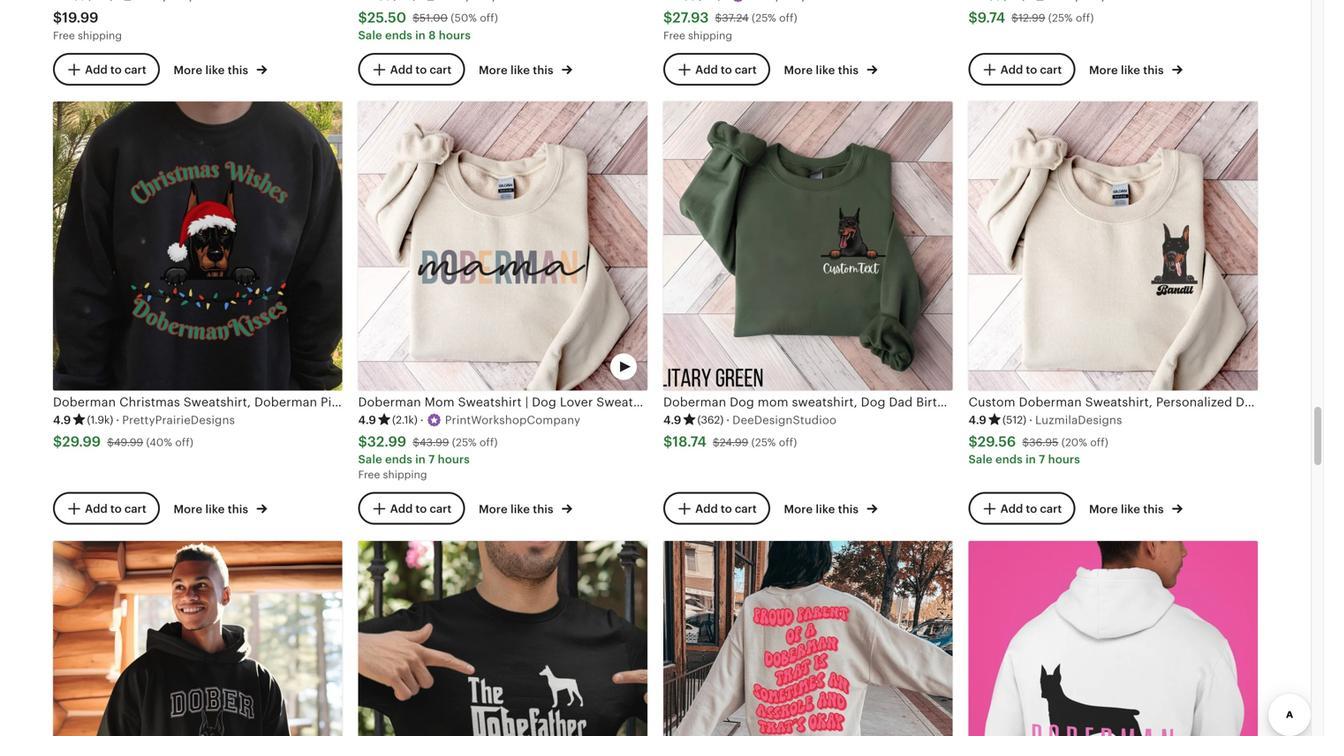 Task type: describe. For each thing, give the bounding box(es) containing it.
doberman mom sweatshirt | dog lover sweatshirt | dobie mom sweatshirts | woman gift | custom dog name shirt | doberman dog mom image
[[358, 102, 648, 391]]

add for add to cart button under the "$ 19.99 free shipping"
[[85, 63, 108, 76]]

· prettyprairiedesigns
[[116, 414, 235, 427]]

4.9 star rating with 1.1k reviews image
[[969, 0, 1026, 4]]

to for add to cart button under the "$ 19.99 free shipping"
[[110, 63, 122, 76]]

add to cart button down "$ 18.74 $ 24.99 (25% off)"
[[664, 493, 770, 525]]

more like this link for add to cart button under the "$ 19.99 free shipping"
[[174, 60, 267, 78]]

$ down 4.9 star rating with 512 reviews image
[[969, 434, 978, 450]]

more like this link for add to cart button below $ 27.93 $ 37.24 (25% off) free shipping
[[784, 60, 878, 78]]

dober dad sweatshirt, doberman hoodie, doberman gifts, dobie tee, dog dad sweatshirt men, custom dog shirt, dog sweaters, dog dada image
[[53, 541, 342, 737]]

$ down the 4.9 star rating with 2.1k reviews image
[[358, 434, 367, 450]]

· deedesignstudioo
[[726, 414, 837, 427]]

free inside the "$ 19.99 free shipping"
[[53, 30, 75, 41]]

this for add to cart button below the $ 29.56 $ 36.95 (20% off) sale ends in 7 hours
[[1144, 503, 1164, 517]]

(25% for 18.74
[[752, 437, 776, 449]]

49.99
[[114, 437, 143, 449]]

off) for 32.99
[[480, 437, 498, 449]]

24.99
[[720, 437, 749, 449]]

4.9 star rating with 107 reviews image
[[664, 0, 722, 4]]

product video element
[[358, 102, 648, 391]]

$ down 4.9 star rating with 107 reviews image
[[664, 10, 673, 25]]

12.99
[[1019, 12, 1046, 24]]

hours for 29.56
[[1048, 453, 1080, 467]]

$ 18.74 $ 24.99 (25% off)
[[664, 434, 797, 450]]

$ 29.56 $ 36.95 (20% off) sale ends in 7 hours
[[969, 434, 1109, 467]]

$ inside "$ 18.74 $ 24.99 (25% off)"
[[713, 437, 720, 449]]

add to cart for add to cart button under the "$ 19.99 free shipping"
[[85, 63, 146, 76]]

$ inside the "$ 19.99 free shipping"
[[53, 10, 62, 25]]

8
[[429, 29, 436, 42]]

19.99
[[62, 10, 99, 25]]

custom name doberman hoodie | personalized doberman sweater | custom doberman dad sweatshirt | personalized gift for doberman mom | dobie image
[[969, 541, 1258, 737]]

more like this link for add to cart button underneath 12.99
[[1089, 60, 1183, 78]]

add to cart for add to cart button under "$ 18.74 $ 24.99 (25% off)"
[[695, 503, 757, 516]]

this for add to cart button below $ 29.99 $ 49.99 (40% off)
[[228, 503, 248, 517]]

25.50
[[367, 10, 406, 25]]

37.24
[[722, 12, 749, 24]]

4.9 star rating with 2.1k reviews image
[[358, 413, 418, 429]]

4.9 star rating with 512 reviews image
[[969, 413, 1027, 429]]

add for add to cart button underneath 12.99
[[1001, 63, 1023, 76]]

add for add to cart button below $ 27.93 $ 37.24 (25% off) free shipping
[[695, 63, 718, 76]]

$ down 4.9 star rating with 1.9k reviews image
[[53, 434, 62, 450]]

sale for 32.99
[[358, 453, 382, 467]]

free inside $ 27.93 $ 37.24 (25% off) free shipping
[[664, 30, 685, 41]]

deedesignstudioo
[[733, 414, 837, 427]]

doberman dog mom sweatshirt, dog dad birthday gift, custom dog ear shirt, personalized dog name, fur mama mug tumbler, new dog owner gifts image
[[664, 102, 953, 391]]

sale for 25.50
[[358, 29, 382, 42]]

$ down (2.1k)
[[413, 437, 420, 449]]

like for add to cart button under 8 on the top left of page
[[511, 63, 530, 77]]

$ inside the $ 9.74 $ 12.99 (25% off)
[[1012, 12, 1019, 24]]

32.99
[[367, 434, 407, 450]]

· luzmiladesigns
[[1029, 414, 1122, 427]]

4.9 for 29.56
[[969, 414, 987, 427]]

add to cart button down 12.99
[[969, 53, 1076, 86]]

this for add to cart button under the "$ 19.99 free shipping"
[[228, 63, 248, 77]]

2 · from the left
[[420, 414, 424, 427]]

7 for 29.56
[[1039, 453, 1046, 467]]

off) for 27.93
[[779, 12, 798, 24]]

to for add to cart button under "$ 18.74 $ 24.99 (25% off)"
[[721, 503, 732, 516]]

in for 32.99
[[415, 453, 426, 467]]

add to cart button down $ 29.99 $ 49.99 (40% off)
[[53, 493, 160, 525]]

like for add to cart button below $ 29.99 $ 49.99 (40% off)
[[205, 503, 225, 517]]

$ 32.99 $ 43.99 (25% off) sale ends in 7 hours free shipping
[[358, 434, 498, 481]]

this for add to cart button under $ 32.99 $ 43.99 (25% off) sale ends in 7 hours free shipping
[[533, 503, 554, 517]]

add to cart button down 8 on the top left of page
[[358, 53, 465, 86]]

more like this link for add to cart button below the $ 29.56 $ 36.95 (20% off) sale ends in 7 hours
[[1089, 500, 1183, 518]]

to for add to cart button below the $ 29.56 $ 36.95 (20% off) sale ends in 7 hours
[[1026, 503, 1037, 516]]

off) for 29.56
[[1090, 437, 1109, 449]]

(25% for 9.74
[[1049, 12, 1073, 24]]

custom doberman sweatshirt, personalized doberman shirt, doberman dad gift, doberman lover gifts, doberman mom gift, doberman gifts image
[[969, 102, 1258, 391]]

hours for 25.50
[[439, 29, 471, 42]]

$ right 27.93
[[715, 12, 722, 24]]

36.95
[[1029, 437, 1059, 449]]

add to cart for add to cart button under 8 on the top left of page
[[390, 63, 452, 76]]

to for add to cart button under 8 on the top left of page
[[416, 63, 427, 76]]

4.9 for 18.74
[[664, 414, 682, 427]]

add for add to cart button below the $ 29.56 $ 36.95 (20% off) sale ends in 7 hours
[[1001, 503, 1023, 516]]

free inside $ 32.99 $ 43.99 (25% off) sale ends in 7 hours free shipping
[[358, 469, 380, 481]]

7 for 32.99
[[429, 453, 435, 467]]

prettyprairiedesigns
[[122, 414, 235, 427]]

$ inside $ 29.99 $ 49.99 (40% off)
[[107, 437, 114, 449]]

hours for 32.99
[[438, 453, 470, 467]]

shipping inside the "$ 19.99 free shipping"
[[78, 30, 122, 41]]

add to cart button down $ 27.93 $ 37.24 (25% off) free shipping
[[664, 53, 770, 86]]

(25% for 27.93
[[752, 12, 776, 24]]

doberman christmas sweatshirt, doberman pinscher shirt, doberman mom sweatshirt,  doberman dad sweatshirt, doberman sweatshirt,doberman gift image
[[53, 102, 342, 391]]

29.56
[[978, 434, 1016, 450]]

like for add to cart button underneath 12.99
[[1121, 63, 1141, 77]]

shipping inside $ 32.99 $ 43.99 (25% off) sale ends in 7 hours free shipping
[[383, 469, 427, 481]]

$ 19.99 free shipping
[[53, 10, 122, 41]]

more like this link for add to cart button below $ 29.99 $ 49.99 (40% off)
[[174, 500, 267, 518]]

dobefather t shirt, sweatshirt, dobe dad hoodie, doberman dad shirt, doberman gift shirt, unisex sweatshirt, doberman dad apparel image
[[358, 541, 648, 737]]

this for add to cart button underneath 12.99
[[1144, 63, 1164, 77]]

$ down "(512)"
[[1023, 437, 1029, 449]]

more like this link for add to cart button under $ 32.99 $ 43.99 (25% off) sale ends in 7 hours free shipping
[[479, 500, 572, 518]]

$ 29.99 $ 49.99 (40% off)
[[53, 434, 193, 450]]

off) for 25.50
[[480, 12, 498, 24]]

add for add to cart button below $ 29.99 $ 49.99 (40% off)
[[85, 503, 108, 516]]



Task type: vqa. For each thing, say whether or not it's contained in the screenshot.
More
yes



Task type: locate. For each thing, give the bounding box(es) containing it.
to for add to cart button under $ 32.99 $ 43.99 (25% off) sale ends in 7 hours free shipping
[[416, 503, 427, 516]]

hours down (50% on the top of the page
[[439, 29, 471, 42]]

ends for 25.50
[[385, 29, 412, 42]]

to down the "$ 19.99 free shipping"
[[110, 63, 122, 76]]

1 7 from the left
[[429, 453, 435, 467]]

off)
[[480, 12, 498, 24], [779, 12, 798, 24], [1076, 12, 1094, 24], [175, 437, 193, 449], [480, 437, 498, 449], [779, 437, 797, 449], [1090, 437, 1109, 449]]

· for 29.56
[[1029, 414, 1033, 427]]

add to cart for add to cart button below $ 27.93 $ 37.24 (25% off) free shipping
[[695, 63, 757, 76]]

to down 24.99
[[721, 503, 732, 516]]

in down 36.95
[[1026, 453, 1036, 467]]

ends inside $ 25.50 $ 51.00 (50% off) sale ends in 8 hours
[[385, 29, 412, 42]]

more like this
[[174, 63, 251, 77], [479, 63, 557, 77], [784, 63, 862, 77], [1089, 63, 1167, 77], [174, 503, 251, 517], [479, 503, 557, 517], [784, 503, 862, 517], [1089, 503, 1167, 517]]

this for add to cart button under "$ 18.74 $ 24.99 (25% off)"
[[838, 503, 859, 517]]

2 horizontal spatial shipping
[[688, 30, 732, 41]]

off) down prettyprairiedesigns
[[175, 437, 193, 449]]

29.99
[[62, 434, 101, 450]]

off) inside the $ 9.74 $ 12.99 (25% off)
[[1076, 12, 1094, 24]]

off) down printworkshopcompany
[[480, 437, 498, 449]]

free
[[53, 30, 75, 41], [664, 30, 685, 41], [358, 469, 380, 481]]

add for add to cart button under "$ 18.74 $ 24.99 (25% off)"
[[695, 503, 718, 516]]

4.9 up '18.74'
[[664, 414, 682, 427]]

add to cart down $ 27.93 $ 37.24 (25% off) free shipping
[[695, 63, 757, 76]]

sale inside the $ 29.56 $ 36.95 (20% off) sale ends in 7 hours
[[969, 453, 993, 467]]

4.9 up 29.56
[[969, 414, 987, 427]]

off) right (50% on the top of the page
[[480, 12, 498, 24]]

2 4.9 from the left
[[358, 414, 376, 427]]

off) inside $ 25.50 $ 51.00 (50% off) sale ends in 8 hours
[[480, 12, 498, 24]]

(40%
[[146, 437, 172, 449]]

0 horizontal spatial shipping
[[78, 30, 122, 41]]

off) down deedesignstudioo
[[779, 437, 797, 449]]

add down the "$ 19.99 free shipping"
[[85, 63, 108, 76]]

(1.9k)
[[87, 414, 113, 426]]

in for 29.56
[[1026, 453, 1036, 467]]

2 7 from the left
[[1039, 453, 1046, 467]]

sale down 32.99
[[358, 453, 382, 467]]

· right "(512)"
[[1029, 414, 1033, 427]]

shipping down 27.93
[[688, 30, 732, 41]]

off) inside $ 27.93 $ 37.24 (25% off) free shipping
[[779, 12, 798, 24]]

· inside · prettyprairiedesigns
[[116, 414, 119, 427]]

add to cart down 24.99
[[695, 503, 757, 516]]

ends down 29.56
[[996, 453, 1023, 467]]

$ down 4.9 star rating with 362 reviews image
[[664, 434, 673, 450]]

to
[[110, 63, 122, 76], [416, 63, 427, 76], [721, 63, 732, 76], [1026, 63, 1037, 76], [110, 503, 122, 516], [416, 503, 427, 516], [721, 503, 732, 516], [1026, 503, 1037, 516]]

hours down (20%
[[1048, 453, 1080, 467]]

add for add to cart button under 8 on the top left of page
[[390, 63, 413, 76]]

add down 29.99
[[85, 503, 108, 516]]

add down the $ 29.56 $ 36.95 (20% off) sale ends in 7 hours
[[1001, 503, 1023, 516]]

(25% right 43.99
[[452, 437, 477, 449]]

· inside · luzmiladesigns
[[1029, 414, 1033, 427]]

(25% inside $ 32.99 $ 43.99 (25% off) sale ends in 7 hours free shipping
[[452, 437, 477, 449]]

in down 43.99
[[415, 453, 426, 467]]

sale down 25.50
[[358, 29, 382, 42]]

ends inside the $ 29.56 $ 36.95 (20% off) sale ends in 7 hours
[[996, 453, 1023, 467]]

this
[[228, 63, 248, 77], [533, 63, 554, 77], [838, 63, 859, 77], [1144, 63, 1164, 77], [228, 503, 248, 517], [533, 503, 554, 517], [838, 503, 859, 517], [1144, 503, 1164, 517]]

·
[[116, 414, 119, 427], [420, 414, 424, 427], [726, 414, 730, 427], [1029, 414, 1033, 427]]

3 · from the left
[[726, 414, 730, 427]]

to for add to cart button underneath 12.99
[[1026, 63, 1037, 76]]

add down '18.74'
[[695, 503, 718, 516]]

sale
[[358, 29, 382, 42], [358, 453, 382, 467], [969, 453, 993, 467]]

shipping
[[78, 30, 122, 41], [688, 30, 732, 41], [383, 469, 427, 481]]

(25% inside "$ 18.74 $ 24.99 (25% off)"
[[752, 437, 776, 449]]

18.74
[[673, 434, 707, 450]]

add down $ 27.93 $ 37.24 (25% off) free shipping
[[695, 63, 718, 76]]

ends down 25.50
[[385, 29, 412, 42]]

$ 9.74 $ 12.99 (25% off)
[[969, 10, 1094, 25]]

· for 29.99
[[116, 414, 119, 427]]

1 horizontal spatial free
[[358, 469, 380, 481]]

7 inside the $ 29.56 $ 36.95 (20% off) sale ends in 7 hours
[[1039, 453, 1046, 467]]

add to cart for add to cart button below $ 29.99 $ 49.99 (40% off)
[[85, 503, 146, 516]]

hours
[[439, 29, 471, 42], [438, 453, 470, 467], [1048, 453, 1080, 467]]

sale down 29.56
[[969, 453, 993, 467]]

add to cart down $ 29.99 $ 49.99 (40% off)
[[85, 503, 146, 516]]

shipping down 32.99
[[383, 469, 427, 481]]

free down 27.93
[[664, 30, 685, 41]]

4.9 star rating with 362 reviews image
[[664, 413, 724, 429]]

shipping inside $ 27.93 $ 37.24 (25% off) free shipping
[[688, 30, 732, 41]]

$ right 9.74
[[1012, 12, 1019, 24]]

add down 12.99
[[1001, 63, 1023, 76]]

in inside the $ 29.56 $ 36.95 (20% off) sale ends in 7 hours
[[1026, 453, 1036, 467]]

(25% for 32.99
[[452, 437, 477, 449]]

to down $ 32.99 $ 43.99 (25% off) sale ends in 7 hours free shipping
[[416, 503, 427, 516]]

(25%
[[752, 12, 776, 24], [1049, 12, 1073, 24], [452, 437, 477, 449], [752, 437, 776, 449]]

27.93
[[673, 10, 709, 25]]

ends
[[385, 29, 412, 42], [385, 453, 412, 467], [996, 453, 1023, 467]]

51.00
[[420, 12, 448, 24]]

add down $ 32.99 $ 43.99 (25% off) sale ends in 7 hours free shipping
[[390, 503, 413, 516]]

(362)
[[698, 414, 724, 426]]

· right (1.9k)
[[116, 414, 119, 427]]

4.8 star rating with 144 reviews image
[[358, 0, 417, 4]]

free down 32.99
[[358, 469, 380, 481]]

to down $ 27.93 $ 37.24 (25% off) free shipping
[[721, 63, 732, 76]]

add
[[85, 63, 108, 76], [390, 63, 413, 76], [695, 63, 718, 76], [1001, 63, 1023, 76], [85, 503, 108, 516], [390, 503, 413, 516], [695, 503, 718, 516], [1001, 503, 1023, 516]]

add to cart down $ 32.99 $ 43.99 (25% off) sale ends in 7 hours free shipping
[[390, 503, 452, 516]]

cart
[[124, 63, 146, 76], [430, 63, 452, 76], [735, 63, 757, 76], [1040, 63, 1062, 76], [124, 503, 146, 516], [430, 503, 452, 516], [735, 503, 757, 516], [1040, 503, 1062, 516]]

(25% inside the $ 9.74 $ 12.99 (25% off)
[[1049, 12, 1073, 24]]

more like this link for add to cart button under 8 on the top left of page
[[479, 60, 572, 78]]

like for add to cart button under "$ 18.74 $ 24.99 (25% off)"
[[816, 503, 835, 517]]

shipping down 19.99
[[78, 30, 122, 41]]

add to cart down 8 on the top left of page
[[390, 63, 452, 76]]

to for add to cart button below $ 27.93 $ 37.24 (25% off) free shipping
[[721, 63, 732, 76]]

0 horizontal spatial free
[[53, 30, 75, 41]]

$ down (362)
[[713, 437, 720, 449]]

off) inside $ 32.99 $ 43.99 (25% off) sale ends in 7 hours free shipping
[[480, 437, 498, 449]]

add to cart button down the "$ 19.99 free shipping"
[[53, 53, 160, 86]]

$ down 4.8 star rating with 144 reviews image
[[358, 10, 367, 25]]

4 · from the left
[[1029, 414, 1033, 427]]

$ 27.93 $ 37.24 (25% off) free shipping
[[664, 10, 798, 41]]

$ down (1.9k)
[[107, 437, 114, 449]]

(25% down · deedesignstudioo
[[752, 437, 776, 449]]

hours inside $ 32.99 $ 43.99 (25% off) sale ends in 7 hours free shipping
[[438, 453, 470, 467]]

like for add to cart button below the $ 29.56 $ 36.95 (20% off) sale ends in 7 hours
[[1121, 503, 1141, 517]]

add to cart button down the $ 29.56 $ 36.95 (20% off) sale ends in 7 hours
[[969, 493, 1076, 525]]

1 4.9 from the left
[[53, 414, 71, 427]]

· for 18.74
[[726, 414, 730, 427]]

off) right 12.99
[[1076, 12, 1094, 24]]

4.9 inside image
[[53, 414, 71, 427]]

$
[[53, 10, 62, 25], [358, 10, 367, 25], [664, 10, 673, 25], [969, 10, 978, 25], [413, 12, 420, 24], [715, 12, 722, 24], [1012, 12, 1019, 24], [53, 434, 62, 450], [358, 434, 367, 450], [664, 434, 673, 450], [969, 434, 978, 450], [107, 437, 114, 449], [413, 437, 420, 449], [713, 437, 720, 449], [1023, 437, 1029, 449]]

sale for 29.56
[[969, 453, 993, 467]]

ends for 32.99
[[385, 453, 412, 467]]

in for 25.50
[[415, 29, 426, 42]]

add to cart button down $ 32.99 $ 43.99 (25% off) sale ends in 7 hours free shipping
[[358, 493, 465, 525]]

ends inside $ 32.99 $ 43.99 (25% off) sale ends in 7 hours free shipping
[[385, 453, 412, 467]]

ends down 32.99
[[385, 453, 412, 467]]

1 horizontal spatial 7
[[1039, 453, 1046, 467]]

in inside $ 32.99 $ 43.99 (25% off) sale ends in 7 hours free shipping
[[415, 453, 426, 467]]

9.74
[[978, 10, 1006, 25]]

this for add to cart button below $ 27.93 $ 37.24 (25% off) free shipping
[[838, 63, 859, 77]]

(50%
[[451, 12, 477, 24]]

7 inside $ 32.99 $ 43.99 (25% off) sale ends in 7 hours free shipping
[[429, 453, 435, 467]]

add to cart down the "$ 19.99 free shipping"
[[85, 63, 146, 76]]

4.9 up 32.99
[[358, 414, 376, 427]]

7 down 36.95
[[1039, 453, 1046, 467]]

(25% right 37.24
[[752, 12, 776, 24]]

1 · from the left
[[116, 414, 119, 427]]

(20%
[[1062, 437, 1088, 449]]

(512)
[[1003, 414, 1027, 426]]

add to cart for add to cart button under $ 32.99 $ 43.99 (25% off) sale ends in 7 hours free shipping
[[390, 503, 452, 516]]

4.9 star rating with 2.7k reviews image
[[53, 0, 114, 4]]

· right (362)
[[726, 414, 730, 427]]

(25% right 12.99
[[1049, 12, 1073, 24]]

in left 8 on the top left of page
[[415, 29, 426, 42]]

4 4.9 from the left
[[969, 414, 987, 427]]

0 horizontal spatial 7
[[429, 453, 435, 467]]

off) for 29.99
[[175, 437, 193, 449]]

free down 19.99
[[53, 30, 75, 41]]

add to cart
[[85, 63, 146, 76], [390, 63, 452, 76], [695, 63, 757, 76], [1001, 63, 1062, 76], [85, 503, 146, 516], [390, 503, 452, 516], [695, 503, 757, 516], [1001, 503, 1062, 516]]

in inside $ 25.50 $ 51.00 (50% off) sale ends in 8 hours
[[415, 29, 426, 42]]

43.99
[[420, 437, 449, 449]]

4.9 star rating with 1.9k reviews image
[[53, 413, 113, 429]]

7
[[429, 453, 435, 467], [1039, 453, 1046, 467]]

off) inside "$ 18.74 $ 24.99 (25% off)"
[[779, 437, 797, 449]]

to down 12.99
[[1026, 63, 1037, 76]]

add to cart for add to cart button below the $ 29.56 $ 36.95 (20% off) sale ends in 7 hours
[[1001, 503, 1062, 516]]

$ down 4.9 star rating with 1.1k reviews image
[[969, 10, 978, 25]]

add to cart for add to cart button underneath 12.99
[[1001, 63, 1062, 76]]

more like this link
[[174, 60, 267, 78], [479, 60, 572, 78], [784, 60, 878, 78], [1089, 60, 1183, 78], [174, 500, 267, 518], [479, 500, 572, 518], [784, 500, 878, 518], [1089, 500, 1183, 518]]

· inside · deedesignstudioo
[[726, 414, 730, 427]]

4.9
[[53, 414, 71, 427], [358, 414, 376, 427], [664, 414, 682, 427], [969, 414, 987, 427]]

add for add to cart button under $ 32.99 $ 43.99 (25% off) sale ends in 7 hours free shipping
[[390, 503, 413, 516]]

like
[[205, 63, 225, 77], [511, 63, 530, 77], [816, 63, 835, 77], [1121, 63, 1141, 77], [205, 503, 225, 517], [511, 503, 530, 517], [816, 503, 835, 517], [1121, 503, 1141, 517]]

more like this link for add to cart button under "$ 18.74 $ 24.99 (25% off)"
[[784, 500, 878, 518]]

$ right 25.50
[[413, 12, 420, 24]]

add down $ 25.50 $ 51.00 (50% off) sale ends in 8 hours
[[390, 63, 413, 76]]

luzmiladesigns
[[1035, 414, 1122, 427]]

sale inside $ 32.99 $ 43.99 (25% off) sale ends in 7 hours free shipping
[[358, 453, 382, 467]]

to down $ 25.50 $ 51.00 (50% off) sale ends in 8 hours
[[416, 63, 427, 76]]

more
[[174, 63, 203, 77], [479, 63, 508, 77], [784, 63, 813, 77], [1089, 63, 1118, 77], [174, 503, 203, 517], [479, 503, 508, 517], [784, 503, 813, 517], [1089, 503, 1118, 517]]

this for add to cart button under 8 on the top left of page
[[533, 63, 554, 77]]

off) right 37.24
[[779, 12, 798, 24]]

hours inside $ 25.50 $ 51.00 (50% off) sale ends in 8 hours
[[439, 29, 471, 42]]

add to cart down 12.99
[[1001, 63, 1062, 76]]

off) right (20%
[[1090, 437, 1109, 449]]

off) for 18.74
[[779, 437, 797, 449]]

(25% inside $ 27.93 $ 37.24 (25% off) free shipping
[[752, 12, 776, 24]]

4.9 for 29.99
[[53, 414, 71, 427]]

sale inside $ 25.50 $ 51.00 (50% off) sale ends in 8 hours
[[358, 29, 382, 42]]

like for add to cart button under the "$ 19.99 free shipping"
[[205, 63, 225, 77]]

4.9 for 32.99
[[358, 414, 376, 427]]

to down $ 29.99 $ 49.99 (40% off)
[[110, 503, 122, 516]]

add to cart down the $ 29.56 $ 36.95 (20% off) sale ends in 7 hours
[[1001, 503, 1062, 516]]

in
[[415, 29, 426, 42], [415, 453, 426, 467], [1026, 453, 1036, 467]]

hours inside the $ 29.56 $ 36.95 (20% off) sale ends in 7 hours
[[1048, 453, 1080, 467]]

like for add to cart button below $ 27.93 $ 37.24 (25% off) free shipping
[[816, 63, 835, 77]]

off) for 9.74
[[1076, 12, 1094, 24]]

hours down 43.99
[[438, 453, 470, 467]]

ends for 29.56
[[996, 453, 1023, 467]]

2 horizontal spatial free
[[664, 30, 685, 41]]

7 down 43.99
[[429, 453, 435, 467]]

· right (2.1k)
[[420, 414, 424, 427]]

3 4.9 from the left
[[664, 414, 682, 427]]

to for add to cart button below $ 29.99 $ 49.99 (40% off)
[[110, 503, 122, 516]]

to down the $ 29.56 $ 36.95 (20% off) sale ends in 7 hours
[[1026, 503, 1037, 516]]

(2.1k)
[[392, 414, 418, 426]]

doberman dog mom back print sweatshirt, gifts, funny sweater shirt, jumper, men women, him her image
[[664, 541, 953, 737]]

off) inside $ 29.99 $ 49.99 (40% off)
[[175, 437, 193, 449]]

1 horizontal spatial shipping
[[383, 469, 427, 481]]

add to cart button
[[53, 53, 160, 86], [358, 53, 465, 86], [664, 53, 770, 86], [969, 53, 1076, 86], [53, 493, 160, 525], [358, 493, 465, 525], [664, 493, 770, 525], [969, 493, 1076, 525]]

like for add to cart button under $ 32.99 $ 43.99 (25% off) sale ends in 7 hours free shipping
[[511, 503, 530, 517]]

$ down 4.9 star rating with 2.7k reviews image
[[53, 10, 62, 25]]

printworkshopcompany
[[445, 414, 581, 427]]

off) inside the $ 29.56 $ 36.95 (20% off) sale ends in 7 hours
[[1090, 437, 1109, 449]]

$ 25.50 $ 51.00 (50% off) sale ends in 8 hours
[[358, 10, 498, 42]]

4.9 up 29.99
[[53, 414, 71, 427]]



